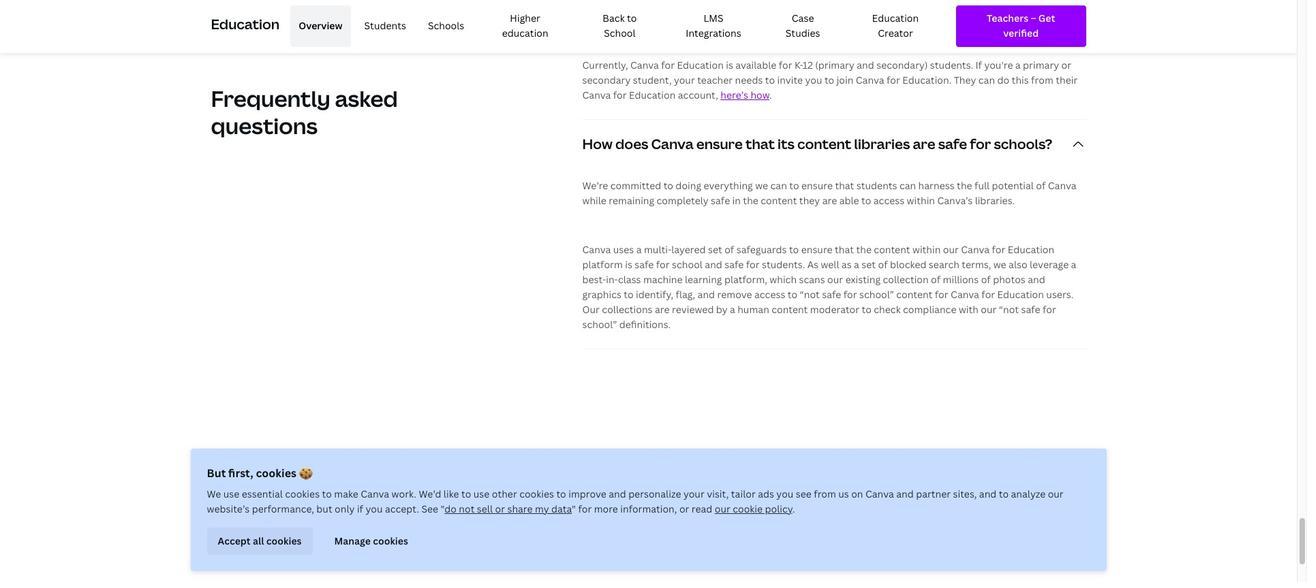 Task type: vqa. For each thing, say whether or not it's contained in the screenshot.
the education
yes



Task type: describe. For each thing, give the bounding box(es) containing it.
remaining
[[609, 194, 655, 207]]

safe up platform,
[[725, 258, 744, 271]]

leverage
[[1030, 258, 1069, 271]]

0 vertical spatial school"
[[860, 288, 894, 301]]

canva's
[[938, 194, 973, 207]]

to left analyze in the right of the page
[[999, 488, 1009, 501]]

check
[[874, 303, 901, 316]]

cookies up 'my'
[[520, 488, 554, 501]]

is inside currently, canva for education is available for k-12 (primary and secondary) students. if you're a primary or secondary student, your teacher needs to invite you to join canva for education. they can do this from their canva for education account,
[[726, 58, 734, 71]]

class
[[618, 273, 641, 286]]

1 horizontal spatial or
[[680, 503, 690, 516]]

currently,
[[583, 58, 628, 71]]

manage cookies
[[334, 535, 408, 548]]

content down 'collection'
[[897, 288, 933, 301]]

" inside we use essential cookies to make canva work. we'd like to use other cookies to improve and personalize your visit, tailor ads you see from us on canva and partner sites, and to analyze our website's performance, but only if you accept. see "
[[441, 503, 445, 516]]

a right by
[[730, 303, 736, 316]]

image
[[211, 518, 239, 531]]

studies
[[786, 27, 821, 40]]

education?
[[829, 14, 905, 33]]

lms integrations
[[686, 12, 742, 40]]

more
[[594, 503, 618, 516]]

add for add text to photos
[[211, 560, 230, 572]]

2 vertical spatial you
[[366, 503, 383, 516]]

of left safeguards
[[725, 243, 735, 256]]

features
[[211, 448, 265, 465]]

access inside i'm a student. can i access canva for education? dropdown button
[[712, 14, 758, 33]]

to left check
[[862, 303, 872, 316]]

to inside back to school
[[627, 12, 637, 25]]

remove
[[718, 288, 752, 301]]

how does canva ensure that its content libraries are safe for schools? button
[[583, 120, 1086, 169]]

pairing
[[409, 518, 441, 531]]

add for add frames to photos
[[211, 539, 230, 552]]

to right like
[[462, 488, 471, 501]]

schools link
[[420, 5, 473, 47]]

first,
[[228, 466, 253, 481]]

platform,
[[725, 273, 768, 286]]

photo
[[211, 497, 239, 510]]

also
[[1009, 258, 1028, 271]]

manage
[[334, 535, 371, 548]]

safe down multi-
[[635, 258, 654, 271]]

our
[[583, 303, 600, 316]]

a inside dropdown button
[[605, 14, 613, 33]]

how
[[583, 135, 613, 153]]

newsroom link
[[911, 497, 961, 510]]

the inside canva uses a multi-layered set of safeguards to ensure that the content within our canva for education platform is safe for school and safe for students. as well as a set of blocked search terms, we also leverage a best-in-class machine learning platform, which scans our existing collection of millions of photos and graphics to identify, flag, and remove access to "not safe for school" content for canva for education users. our collections are reviewed by a human content moderator to check compliance with our "not safe for school" definitions.
[[857, 243, 872, 256]]

ensure inside dropdown button
[[697, 135, 743, 153]]

2 " from the left
[[572, 503, 576, 516]]

cookies down the 🍪
[[285, 488, 320, 501]]

content down which
[[772, 303, 808, 316]]

education.
[[903, 73, 952, 86]]

i'm a student. can i access canva for education? button
[[583, 0, 1086, 48]]

to down its
[[790, 179, 799, 192]]

if
[[357, 503, 363, 516]]

students. inside currently, canva for education is available for k-12 (primary and secondary) students. if you're a primary or secondary student, your teacher needs to invite you to join canva for education. they can do this from their canva for education account,
[[931, 58, 974, 71]]

menu bar inside the education element
[[285, 5, 946, 47]]

we're committed to doing everything we can to ensure that students can harness the full potential of canva while remaining completely safe in the content they are able to access within canva's libraries.
[[583, 179, 1077, 207]]

lms integrations link
[[667, 5, 760, 47]]

to down class
[[624, 288, 634, 301]]

is inside canva uses a multi-layered set of safeguards to ensure that the content within our canva for education platform is safe for school and safe for students. as well as a set of blocked search terms, we also leverage a best-in-class machine learning platform, which scans our existing collection of millions of photos and graphics to identify, flag, and remove access to "not safe for school" content for canva for education users. our collections are reviewed by a human content moderator to check compliance with our "not safe for school" definitions.
[[625, 258, 633, 271]]

canva represents fund
[[561, 518, 670, 531]]

content inside dropdown button
[[798, 135, 852, 153]]

identify,
[[636, 288, 674, 301]]

cookies up essential
[[256, 466, 297, 481]]

add frames to photos link
[[211, 539, 311, 552]]

harness
[[919, 179, 955, 192]]

to up how
[[766, 73, 775, 86]]

compliance
[[903, 303, 957, 316]]

this
[[1012, 73, 1029, 86]]

0 horizontal spatial school"
[[583, 318, 617, 331]]

a right uses
[[637, 243, 642, 256]]

schools
[[428, 19, 465, 32]]

0 horizontal spatial "not
[[800, 288, 820, 301]]

custom prints link
[[386, 497, 452, 510]]

1 horizontal spatial can
[[900, 179, 917, 192]]

and up learning
[[705, 258, 723, 271]]

users.
[[1047, 288, 1074, 301]]

asked
[[335, 84, 398, 113]]

enhancer
[[241, 518, 284, 531]]

of up existing
[[879, 258, 888, 271]]

policy
[[765, 503, 793, 516]]

make
[[334, 488, 359, 501]]

do not sell or share my data link
[[445, 503, 572, 516]]

lms
[[704, 12, 724, 25]]

student,
[[633, 73, 672, 86]]

image enhancer link
[[211, 518, 284, 531]]

font pairing link
[[386, 518, 441, 531]]

our right the with
[[981, 303, 997, 316]]

safe up moderator
[[822, 288, 842, 301]]

safe inside dropdown button
[[939, 135, 968, 153]]

human
[[738, 303, 770, 316]]

case studies
[[786, 12, 821, 40]]

which
[[770, 273, 797, 286]]

higher
[[510, 12, 541, 25]]

content up blocked on the right top of the page
[[874, 243, 911, 256]]

canva inside we're committed to doing everything we can to ensure that students can harness the full potential of canva while remaining completely safe in the content they are able to access within canva's libraries.
[[1048, 179, 1077, 192]]

access inside canva uses a multi-layered set of safeguards to ensure that the content within our canva for education platform is safe for school and safe for students. as well as a set of blocked search terms, we also leverage a best-in-class machine learning platform, which scans our existing collection of millions of photos and graphics to identify, flag, and remove access to "not safe for school" content for canva for education users. our collections are reviewed by a human content moderator to check compliance with our "not safe for school" definitions.
[[755, 288, 786, 301]]

students
[[364, 19, 406, 32]]

how
[[751, 88, 770, 101]]

invite
[[778, 73, 803, 86]]

trust
[[911, 560, 935, 572]]

content inside we're committed to doing everything we can to ensure that students can harness the full potential of canva while remaining completely safe in the content they are able to access within canva's libraries.
[[761, 194, 797, 207]]

in-
[[606, 273, 618, 286]]

account,
[[678, 88, 719, 101]]

🍪
[[299, 466, 313, 481]]

essential
[[242, 488, 283, 501]]

partnerships
[[561, 560, 620, 572]]

community
[[561, 448, 632, 465]]

accept
[[218, 535, 251, 548]]

we inside we're committed to doing everything we can to ensure that students can harness the full potential of canva while remaining completely safe in the content they are able to access within canva's libraries.
[[756, 179, 769, 192]]

its
[[778, 135, 795, 153]]

our down well
[[828, 273, 844, 286]]

currently, canva for education is available for k-12 (primary and secondary) students. if you're a primary or secondary student, your teacher needs to invite you to join canva for education. they can do this from their canva for education account,
[[583, 58, 1078, 101]]

improve
[[569, 488, 607, 501]]

we're
[[583, 179, 608, 192]]

our inside we use essential cookies to make canva work. we'd like to use other cookies to improve and personalize your visit, tailor ads you see from us on canva and partner sites, and to analyze our website's performance, but only if you accept. see "
[[1048, 488, 1064, 501]]

our up search
[[943, 243, 959, 256]]

everything
[[704, 179, 753, 192]]

colors
[[386, 539, 416, 552]]

ensure inside canva uses a multi-layered set of safeguards to ensure that the content within our canva for education platform is safe for school and safe for students. as well as a set of blocked search terms, we also leverage a best-in-class machine learning platform, which scans our existing collection of millions of photos and graphics to identify, flag, and remove access to "not safe for school" content for canva for education users. our collections are reviewed by a human content moderator to check compliance with our "not safe for school" definitions.
[[802, 243, 833, 256]]

and up 'do not sell or share my data " for more information, or read our cookie policy .'
[[609, 488, 626, 501]]

collection
[[883, 273, 929, 286]]

how does canva ensure that its content libraries are safe for schools?
[[583, 135, 1053, 153]]

0 horizontal spatial .
[[770, 88, 772, 101]]

see
[[796, 488, 812, 501]]

but first, cookies 🍪
[[207, 466, 313, 481]]

generator
[[267, 477, 312, 490]]

read
[[692, 503, 713, 516]]

company
[[911, 448, 970, 465]]

windows link
[[736, 518, 778, 531]]

available
[[736, 58, 777, 71]]

are inside dropdown button
[[913, 135, 936, 153]]

trust center
[[911, 560, 969, 572]]



Task type: locate. For each thing, give the bounding box(es) containing it.
0 vertical spatial the
[[957, 179, 973, 192]]

1 vertical spatial photos
[[278, 539, 311, 552]]

student.
[[616, 14, 673, 33]]

safe up the "harness"
[[939, 135, 968, 153]]

1 vertical spatial from
[[814, 488, 836, 501]]

teachers – get verified image
[[969, 11, 1074, 41]]

existing
[[846, 273, 881, 286]]

questions
[[211, 111, 318, 140]]

effects
[[241, 497, 273, 510]]

0 horizontal spatial can
[[771, 179, 787, 192]]

"not down scans
[[800, 288, 820, 301]]

add
[[211, 539, 230, 552], [211, 560, 230, 572]]

to right the all
[[266, 539, 276, 552]]

from inside we use essential cookies to make canva work. we'd like to use other cookies to improve and personalize your visit, tailor ads you see from us on canva and partner sites, and to analyze our website's performance, but only if you accept. see "
[[814, 488, 836, 501]]

2 vertical spatial ensure
[[802, 243, 833, 256]]

1 horizontal spatial from
[[1032, 73, 1054, 86]]

1 vertical spatial ensure
[[802, 179, 833, 192]]

i
[[705, 14, 709, 33]]

center
[[937, 560, 969, 572]]

1 vertical spatial do
[[445, 503, 457, 516]]

2 horizontal spatial you
[[806, 73, 823, 86]]

0 horizontal spatial from
[[814, 488, 836, 501]]

menu bar
[[285, 5, 946, 47]]

that inside canva uses a multi-layered set of safeguards to ensure that the content within our canva for education platform is safe for school and safe for students. as well as a set of blocked search terms, we also leverage a best-in-class machine learning platform, which scans our existing collection of millions of photos and graphics to identify, flag, and remove access to "not safe for school" content for canva for education users. our collections are reviewed by a human content moderator to check compliance with our "not safe for school" definitions.
[[835, 243, 854, 256]]

1 horizontal spatial do
[[998, 73, 1010, 86]]

terms,
[[962, 258, 992, 271]]

and down leverage
[[1028, 273, 1046, 286]]

1 vertical spatial we
[[994, 258, 1007, 271]]

can inside currently, canva for education is available for k-12 (primary and secondary) students. if you're a primary or secondary student, your teacher needs to invite you to join canva for education. they can do this from their canva for education account,
[[979, 73, 996, 86]]

do down like
[[445, 503, 457, 516]]

well
[[821, 258, 840, 271]]

integrations
[[686, 27, 742, 40]]

the right in
[[743, 194, 759, 207]]

0 vertical spatial is
[[726, 58, 734, 71]]

students. inside canva uses a multi-layered set of safeguards to ensure that the content within our canva for education platform is safe for school and safe for students. as well as a set of blocked search terms, we also leverage a best-in-class machine learning platform, which scans our existing collection of millions of photos and graphics to identify, flag, and remove access to "not safe for school" content for canva for education users. our collections are reviewed by a human content moderator to check compliance with our "not safe for school" definitions.
[[762, 258, 805, 271]]

ensure inside we're committed to doing everything we can to ensure that students can harness the full potential of canva while remaining completely safe in the content they are able to access within canva's libraries.
[[802, 179, 833, 192]]

your inside we use essential cookies to make canva work. we'd like to use other cookies to improve and personalize your visit, tailor ads you see from us on canva and partner sites, and to analyze our website's performance, but only if you accept. see "
[[684, 488, 705, 501]]

canva represents fund link
[[561, 518, 670, 531]]

1 horizontal spatial use
[[474, 488, 490, 501]]

1 " from the left
[[441, 503, 445, 516]]

1 horizontal spatial is
[[726, 58, 734, 71]]

0 vertical spatial .
[[770, 88, 772, 101]]

0 vertical spatial that
[[746, 135, 775, 153]]

not
[[459, 503, 475, 516]]

with
[[959, 303, 979, 316]]

can down if
[[979, 73, 996, 86]]

that up as
[[835, 243, 854, 256]]

and inside currently, canva for education is available for k-12 (primary and secondary) students. if you're a primary or secondary student, your teacher needs to invite you to join canva for education. they can do this from their canva for education account,
[[857, 58, 875, 71]]

1 vertical spatial you
[[777, 488, 794, 501]]

0 horizontal spatial students.
[[762, 258, 805, 271]]

1 vertical spatial .
[[793, 503, 795, 516]]

0 vertical spatial ensure
[[697, 135, 743, 153]]

font pairing
[[386, 518, 441, 531]]

curved text generator
[[211, 477, 312, 490]]

access
[[712, 14, 758, 33], [874, 194, 905, 207], [755, 288, 786, 301]]

0 vertical spatial students.
[[931, 58, 974, 71]]

" right the see
[[441, 503, 445, 516]]

1 horizontal spatial school"
[[860, 288, 894, 301]]

is up class
[[625, 258, 633, 271]]

or left read
[[680, 503, 690, 516]]

visit,
[[707, 488, 729, 501]]

" down improve
[[572, 503, 576, 516]]

you're
[[985, 58, 1014, 71]]

as
[[808, 258, 819, 271]]

or up their
[[1062, 58, 1072, 71]]

performance,
[[252, 503, 314, 516]]

school" up check
[[860, 288, 894, 301]]

2 horizontal spatial the
[[957, 179, 973, 192]]

curved text generator link
[[211, 477, 312, 490]]

0 vertical spatial access
[[712, 14, 758, 33]]

a inside currently, canva for education is available for k-12 (primary and secondary) students. if you're a primary or secondary student, your teacher needs to invite you to join canva for education. they can do this from their canva for education account,
[[1016, 58, 1021, 71]]

content left the they
[[761, 194, 797, 207]]

are inside canva uses a multi-layered set of safeguards to ensure that the content within our canva for education platform is safe for school and safe for students. as well as a set of blocked search terms, we also leverage a best-in-class machine learning platform, which scans our existing collection of millions of photos and graphics to identify, flag, and remove access to "not safe for school" content for canva for education users. our collections are reviewed by a human content moderator to check compliance with our "not safe for school" definitions.
[[655, 303, 670, 316]]

that inside dropdown button
[[746, 135, 775, 153]]

colors link
[[386, 539, 416, 552]]

safe inside we're committed to doing everything we can to ensure that students can harness the full potential of canva while remaining completely safe in the content they are able to access within canva's libraries.
[[711, 194, 730, 207]]

cookies inside 'manage cookies' button
[[373, 535, 408, 548]]

needs
[[735, 73, 763, 86]]

partner
[[916, 488, 951, 501]]

your inside currently, canva for education is available for k-12 (primary and secondary) students. if you're a primary or secondary student, your teacher needs to invite you to join canva for education. they can do this from their canva for education account,
[[674, 73, 695, 86]]

we inside canva uses a multi-layered set of safeguards to ensure that the content within our canva for education platform is safe for school and safe for students. as well as a set of blocked search terms, we also leverage a best-in-class machine learning platform, which scans our existing collection of millions of photos and graphics to identify, flag, and remove access to "not safe for school" content for canva for education users. our collections are reviewed by a human content moderator to check compliance with our "not safe for school" definitions.
[[994, 258, 1007, 271]]

ensure up the they
[[802, 179, 833, 192]]

1 vertical spatial is
[[625, 258, 633, 271]]

cookie
[[733, 503, 763, 516]]

millions
[[943, 273, 979, 286]]

your up read
[[684, 488, 705, 501]]

2 use from the left
[[474, 488, 490, 501]]

photos right the all
[[278, 539, 311, 552]]

(primary
[[816, 58, 855, 71]]

i'm a student. can i access canva for education?
[[583, 14, 905, 33]]

frames
[[232, 539, 264, 552]]

you up policy
[[777, 488, 794, 501]]

and right "sites,"
[[980, 488, 997, 501]]

to down which
[[788, 288, 798, 301]]

2 horizontal spatial or
[[1062, 58, 1072, 71]]

while
[[583, 194, 607, 207]]

0 vertical spatial within
[[907, 194, 935, 207]]

and down learning
[[698, 288, 715, 301]]

k-
[[795, 58, 803, 71]]

2 vertical spatial are
[[655, 303, 670, 316]]

0 horizontal spatial we
[[756, 179, 769, 192]]

photos inside canva uses a multi-layered set of safeguards to ensure that the content within our canva for education platform is safe for school and safe for students. as well as a set of blocked search terms, we also leverage a best-in-class machine learning platform, which scans our existing collection of millions of photos and graphics to identify, flag, and remove access to "not safe for school" content for canva for education users. our collections are reviewed by a human content moderator to check compliance with our "not safe for school" definitions.
[[993, 273, 1026, 286]]

of down terms,
[[982, 273, 991, 286]]

of right the 'potential'
[[1037, 179, 1046, 192]]

best-
[[583, 273, 606, 286]]

layered
[[672, 243, 706, 256]]

"not right the with
[[999, 303, 1019, 316]]

accept.
[[385, 503, 419, 516]]

ensure up as
[[802, 243, 833, 256]]

our down visit,
[[715, 503, 731, 516]]

students. up which
[[762, 258, 805, 271]]

moderator
[[811, 303, 860, 316]]

you right the if in the bottom of the page
[[366, 503, 383, 516]]

1 vertical spatial within
[[913, 243, 941, 256]]

blocked
[[890, 258, 927, 271]]

photos for add frames to photos
[[278, 539, 311, 552]]

canva uses a multi-layered set of safeguards to ensure that the content within our canva for education platform is safe for school and safe for students. as well as a set of blocked search terms, we also leverage a best-in-class machine learning platform, which scans our existing collection of millions of photos and graphics to identify, flag, and remove access to "not safe for school" content for canva for education users. our collections are reviewed by a human content moderator to check compliance with our "not safe for school" definitions.
[[583, 243, 1077, 331]]

1 horizontal spatial students.
[[931, 58, 974, 71]]

our cookie policy link
[[715, 503, 793, 516]]

0 vertical spatial text
[[247, 477, 265, 490]]

add text to photos link
[[211, 560, 297, 572]]

and left the partner
[[897, 488, 914, 501]]

1 vertical spatial that
[[835, 179, 855, 192]]

within up search
[[913, 243, 941, 256]]

"not
[[800, 288, 820, 301], [999, 303, 1019, 316]]

here's how .
[[721, 88, 772, 101]]

a right i'm
[[605, 14, 613, 33]]

can down its
[[771, 179, 787, 192]]

that up "able"
[[835, 179, 855, 192]]

2 vertical spatial that
[[835, 243, 854, 256]]

is up teacher
[[726, 58, 734, 71]]

within down the "harness"
[[907, 194, 935, 207]]

0 vertical spatial we
[[756, 179, 769, 192]]

they
[[800, 194, 820, 207]]

access inside we're committed to doing everything we can to ensure that students can harness the full potential of canva while remaining completely safe in the content they are able to access within canva's libraries.
[[874, 194, 905, 207]]

1 vertical spatial the
[[743, 194, 759, 207]]

0 vertical spatial your
[[674, 73, 695, 86]]

website's
[[207, 503, 250, 516]]

personalize
[[629, 488, 681, 501]]

set up existing
[[862, 258, 876, 271]]

1 horizontal spatial we
[[994, 258, 1007, 271]]

analyze
[[1011, 488, 1046, 501]]

a right leverage
[[1072, 258, 1077, 271]]

or inside currently, canva for education is available for k-12 (primary and secondary) students. if you're a primary or secondary student, your teacher needs to invite you to join canva for education. they can do this from their canva for education account,
[[1062, 58, 1072, 71]]

but
[[207, 466, 226, 481]]

from inside currently, canva for education is available for k-12 (primary and secondary) students. if you're a primary or secondary student, your teacher needs to invite you to join canva for education. they can do this from their canva for education account,
[[1032, 73, 1054, 86]]

0 vertical spatial do
[[998, 73, 1010, 86]]

are right libraries
[[913, 135, 936, 153]]

0 horizontal spatial set
[[708, 243, 723, 256]]

share
[[508, 503, 533, 516]]

0 horizontal spatial the
[[743, 194, 759, 207]]

1 horizontal spatial "not
[[999, 303, 1019, 316]]

libraries
[[855, 135, 910, 153]]

2 horizontal spatial are
[[913, 135, 936, 153]]

1 horizontal spatial .
[[793, 503, 795, 516]]

to right back
[[627, 12, 637, 25]]

text for curved
[[247, 477, 265, 490]]

your up account,
[[674, 73, 695, 86]]

of down search
[[931, 273, 941, 286]]

photos down also
[[993, 273, 1026, 286]]

cookies right the all
[[266, 535, 302, 548]]

in
[[733, 194, 741, 207]]

photos for add text to photos
[[264, 560, 297, 572]]

students
[[857, 179, 898, 192]]

0 horizontal spatial "
[[441, 503, 445, 516]]

1 vertical spatial students.
[[762, 258, 805, 271]]

1 vertical spatial your
[[684, 488, 705, 501]]

within inside canva uses a multi-layered set of safeguards to ensure that the content within our canva for education platform is safe for school and safe for students. as well as a set of blocked search terms, we also leverage a best-in-class machine learning platform, which scans our existing collection of millions of photos and graphics to identify, flag, and remove access to "not safe for school" content for canva for education users. our collections are reviewed by a human content moderator to check compliance with our "not safe for school" definitions.
[[913, 243, 941, 256]]

we'd
[[419, 488, 441, 501]]

0 vertical spatial you
[[806, 73, 823, 86]]

1 horizontal spatial set
[[862, 258, 876, 271]]

that inside we're committed to doing everything we can to ensure that students can harness the full potential of canva while remaining completely safe in the content they are able to access within canva's libraries.
[[835, 179, 855, 192]]

school" down our
[[583, 318, 617, 331]]

to right "able"
[[862, 194, 872, 207]]

1 horizontal spatial the
[[857, 243, 872, 256]]

0 vertical spatial from
[[1032, 73, 1054, 86]]

1 vertical spatial are
[[823, 194, 837, 207]]

safe down also
[[1022, 303, 1041, 316]]

0 horizontal spatial do
[[445, 503, 457, 516]]

safe
[[939, 135, 968, 153], [711, 194, 730, 207], [635, 258, 654, 271], [725, 258, 744, 271], [822, 288, 842, 301], [1022, 303, 1041, 316]]

1 use from the left
[[223, 488, 240, 501]]

menu bar containing higher education
[[285, 5, 946, 47]]

to up but
[[322, 488, 332, 501]]

do inside currently, canva for education is available for k-12 (primary and secondary) students. if you're a primary or secondary student, your teacher needs to invite you to join canva for education. they can do this from their canva for education account,
[[998, 73, 1010, 86]]

the left full
[[957, 179, 973, 192]]

1 vertical spatial text
[[232, 560, 250, 572]]

overview
[[299, 19, 343, 32]]

from left us
[[814, 488, 836, 501]]

data
[[552, 503, 572, 516]]

1 add from the top
[[211, 539, 230, 552]]

1 vertical spatial access
[[874, 194, 905, 207]]

are left "able"
[[823, 194, 837, 207]]

1 horizontal spatial you
[[777, 488, 794, 501]]

set right layered
[[708, 243, 723, 256]]

0 vertical spatial add
[[211, 539, 230, 552]]

add down accept
[[211, 560, 230, 572]]

2 add from the top
[[211, 560, 230, 572]]

accept all cookies button
[[207, 528, 313, 556]]

a right as
[[854, 258, 860, 271]]

0 vertical spatial set
[[708, 243, 723, 256]]

set
[[708, 243, 723, 256], [862, 258, 876, 271]]

can left the "harness"
[[900, 179, 917, 192]]

newsroom
[[911, 497, 961, 510]]

case
[[792, 12, 814, 25]]

2 vertical spatial the
[[857, 243, 872, 256]]

definitions.
[[620, 318, 671, 331]]

1 vertical spatial "not
[[999, 303, 1019, 316]]

safe left in
[[711, 194, 730, 207]]

0 vertical spatial photos
[[993, 273, 1026, 286]]

1 vertical spatial set
[[862, 258, 876, 271]]

sell
[[477, 503, 493, 516]]

are down identify,
[[655, 303, 670, 316]]

use up website's
[[223, 488, 240, 501]]

are
[[913, 135, 936, 153], [823, 194, 837, 207], [655, 303, 670, 316]]

we use essential cookies to make canva work. we'd like to use other cookies to improve and personalize your visit, tailor ads you see from us on canva and partner sites, and to analyze our website's performance, but only if you accept. see "
[[207, 488, 1064, 516]]

0 horizontal spatial is
[[625, 258, 633, 271]]

to left join
[[825, 73, 835, 86]]

do down you're on the top right
[[998, 73, 1010, 86]]

to left doing
[[664, 179, 674, 192]]

photos down add frames to photos
[[264, 560, 297, 572]]

you down 12
[[806, 73, 823, 86]]

secondary
[[583, 73, 631, 86]]

of inside we're committed to doing everything we can to ensure that students can harness the full potential of canva while remaining completely safe in the content they are able to access within canva's libraries.
[[1037, 179, 1046, 192]]

2 vertical spatial access
[[755, 288, 786, 301]]

cookies inside the accept all cookies button
[[266, 535, 302, 548]]

that
[[746, 135, 775, 153], [835, 179, 855, 192], [835, 243, 854, 256]]

cookies down font
[[373, 535, 408, 548]]

to up which
[[789, 243, 799, 256]]

reviewed
[[672, 303, 714, 316]]

0 horizontal spatial are
[[655, 303, 670, 316]]

we
[[207, 488, 221, 501]]

you inside currently, canva for education is available for k-12 (primary and secondary) students. if you're a primary or secondary student, your teacher needs to invite you to join canva for education. they can do this from their canva for education account,
[[806, 73, 823, 86]]

0 vertical spatial are
[[913, 135, 936, 153]]

color wheel link
[[386, 560, 441, 572]]

us
[[839, 488, 849, 501]]

tailor
[[731, 488, 756, 501]]

that left its
[[746, 135, 775, 153]]

1 horizontal spatial "
[[572, 503, 576, 516]]

ensure up everything
[[697, 135, 743, 153]]

1 vertical spatial school"
[[583, 318, 617, 331]]

"
[[441, 503, 445, 516], [572, 503, 576, 516]]

use up sell
[[474, 488, 490, 501]]

text for add
[[232, 560, 250, 572]]

or right sell
[[495, 503, 505, 516]]

add down image
[[211, 539, 230, 552]]

2 vertical spatial photos
[[264, 560, 297, 572]]

1 horizontal spatial are
[[823, 194, 837, 207]]

here's how link
[[721, 88, 770, 101]]

education element
[[211, 0, 1086, 52]]

from down primary
[[1032, 73, 1054, 86]]

to
[[627, 12, 637, 25], [766, 73, 775, 86], [825, 73, 835, 86], [664, 179, 674, 192], [790, 179, 799, 192], [862, 194, 872, 207], [789, 243, 799, 256], [624, 288, 634, 301], [788, 288, 798, 301], [862, 303, 872, 316], [322, 488, 332, 501], [462, 488, 471, 501], [557, 488, 566, 501], [999, 488, 1009, 501], [266, 539, 276, 552], [252, 560, 262, 572]]

0 horizontal spatial you
[[366, 503, 383, 516]]

machine
[[644, 273, 683, 286]]

we
[[756, 179, 769, 192], [994, 258, 1007, 271]]

school"
[[860, 288, 894, 301], [583, 318, 617, 331]]

and right (primary
[[857, 58, 875, 71]]

2 horizontal spatial can
[[979, 73, 996, 86]]

12
[[803, 58, 813, 71]]

see
[[422, 503, 439, 516]]

color
[[386, 560, 411, 572]]

1 vertical spatial add
[[211, 560, 230, 572]]

we right everything
[[756, 179, 769, 192]]

are inside we're committed to doing everything we can to ensure that students can harness the full potential of canva while remaining completely safe in the content they are able to access within canva's libraries.
[[823, 194, 837, 207]]

uses
[[613, 243, 634, 256]]

to down add frames to photos link
[[252, 560, 262, 572]]

to up data
[[557, 488, 566, 501]]

0 vertical spatial "not
[[800, 288, 820, 301]]

0 horizontal spatial or
[[495, 503, 505, 516]]

education creator
[[873, 12, 919, 40]]

within inside we're committed to doing everything we can to ensure that students can harness the full potential of canva while remaining completely safe in the content they are able to access within canva's libraries.
[[907, 194, 935, 207]]

flag,
[[676, 288, 696, 301]]

the
[[957, 179, 973, 192], [743, 194, 759, 207], [857, 243, 872, 256]]

a up this
[[1016, 58, 1021, 71]]

the up existing
[[857, 243, 872, 256]]

creators
[[561, 497, 601, 510]]

0 horizontal spatial use
[[223, 488, 240, 501]]



